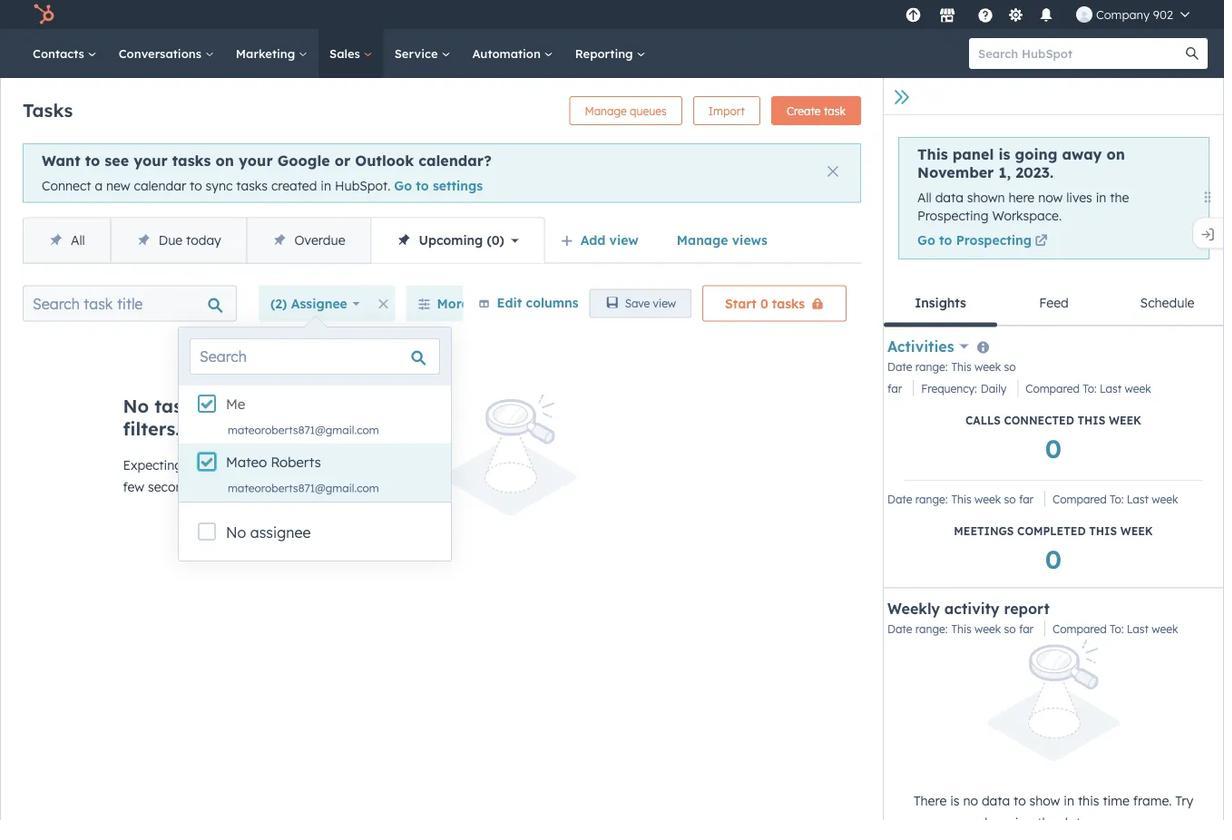 Task type: vqa. For each thing, say whether or not it's contained in the screenshot.
Name in the LIST ITEM
no



Task type: describe. For each thing, give the bounding box(es) containing it.
this inside "this panel is going away on november 1, 2023."
[[918, 145, 948, 163]]

assignee
[[250, 524, 311, 542]]

due today link
[[110, 218, 247, 263]]

marketplaces image
[[939, 8, 956, 25]]

schedule
[[1141, 295, 1195, 311]]

show
[[1030, 793, 1060, 809]]

views
[[732, 232, 768, 248]]

0 inside button
[[761, 296, 769, 311]]

settings image
[[1008, 8, 1024, 24]]

start 0 tasks
[[725, 296, 805, 311]]

service link
[[384, 29, 461, 78]]

prospecting inside the all data shown here now lives in the prospecting workspace.
[[918, 207, 989, 223]]

compared inside meetings completed this week element
[[1053, 493, 1107, 506]]

marketplaces button
[[928, 0, 967, 29]]

0 inside meetings completed this week element
[[1045, 543, 1062, 575]]

insights
[[915, 295, 967, 311]]

tab list containing insights
[[884, 281, 1224, 327]]

hubspot link
[[22, 4, 68, 25]]

view for add view
[[610, 232, 639, 248]]

hubspot.
[[335, 178, 391, 194]]

lives
[[1067, 190, 1093, 206]]

marketing link
[[225, 29, 319, 78]]

2 vertical spatial compared
[[1053, 622, 1107, 636]]

current
[[305, 394, 371, 417]]

save
[[625, 297, 650, 311]]

filters
[[473, 296, 510, 311]]

manage queues link
[[569, 96, 682, 125]]

automation link
[[461, 29, 564, 78]]

the inside no tasks match the current filters.
[[271, 394, 300, 417]]

try inside there is no data to show in this time frame. try changing the date range.
[[1176, 793, 1194, 809]]

or
[[335, 152, 351, 170]]

there is no data to show in this time frame. try changing the date range.
[[914, 793, 1194, 821]]

company
[[1096, 7, 1150, 22]]

1 vertical spatial go
[[918, 233, 936, 248]]

more filters link
[[406, 286, 521, 322]]

mateoroberts871@gmail.com for me
[[228, 423, 379, 437]]

range.
[[1092, 815, 1129, 821]]

calls connected this week element
[[888, 356, 1220, 473]]

seconds
[[148, 479, 197, 495]]

in inside the all data shown here now lives in the prospecting workspace.
[[1096, 190, 1107, 206]]

notifications button
[[1031, 0, 1062, 29]]

notifications image
[[1038, 8, 1055, 25]]

activities
[[888, 337, 954, 356]]

tasks up 'sync'
[[172, 152, 211, 170]]

task
[[824, 104, 846, 118]]

meetings completed this week element
[[888, 488, 1220, 583]]

navigation containing all
[[23, 217, 545, 264]]

902
[[1153, 7, 1174, 22]]

last inside meetings completed this week element
[[1127, 493, 1149, 506]]

create task link
[[771, 96, 861, 125]]

Search HubSpot search field
[[969, 38, 1192, 69]]

now
[[1038, 190, 1063, 206]]

no
[[963, 793, 978, 809]]

(2)
[[270, 296, 287, 311]]

import
[[709, 104, 745, 118]]

Search task title search field
[[23, 286, 237, 322]]

compared to: last week inside calls connected this week element
[[1026, 382, 1151, 396]]

mateo roberts
[[226, 454, 321, 471]]

go inside want to see your tasks on your google or outlook calendar? connect a new calendar to sync tasks created in hubspot. go to settings
[[394, 178, 412, 194]]

away
[[1062, 145, 1102, 163]]

google
[[278, 152, 330, 170]]

view for save view
[[653, 297, 676, 311]]

search image
[[1186, 47, 1199, 60]]

reporting
[[575, 46, 637, 61]]

the inside the all data shown here now lives in the prospecting workspace.
[[1110, 190, 1130, 206]]

far inside this week so far
[[888, 382, 902, 396]]

2 vertical spatial compared to: last week
[[1053, 622, 1178, 636]]

to left 'sync'
[[190, 178, 202, 194]]

sales
[[330, 46, 364, 61]]

here
[[1009, 190, 1035, 206]]

add view
[[581, 232, 639, 248]]

more filters
[[437, 296, 510, 311]]

service
[[395, 46, 441, 61]]

in inside the expecting to see new tasks? try again in a few seconds as the system catches up.
[[354, 457, 365, 473]]

a inside the expecting to see new tasks? try again in a few seconds as the system catches up.
[[369, 457, 376, 473]]

overdue link
[[247, 218, 371, 263]]

hubspot image
[[33, 4, 54, 25]]

few
[[123, 479, 144, 495]]

workspace.
[[992, 207, 1062, 223]]

import link
[[693, 96, 761, 125]]

feed link
[[998, 281, 1111, 325]]

to inside the expecting to see new tasks? try again in a few seconds as the system catches up.
[[186, 457, 198, 473]]

frame.
[[1133, 793, 1172, 809]]

0 inside calls connected this week element
[[1045, 432, 1062, 464]]

there
[[914, 793, 947, 809]]

new inside want to see your tasks on your google or outlook calendar? connect a new calendar to sync tasks created in hubspot. go to settings
[[106, 178, 130, 194]]

reporting link
[[564, 29, 657, 78]]

see for your
[[105, 152, 129, 170]]

calendar
[[134, 178, 186, 194]]

as
[[200, 479, 214, 495]]

upcoming ( 0 )
[[419, 232, 504, 248]]

2 date range: this week so far from the top
[[888, 622, 1034, 636]]

company 902 menu
[[900, 0, 1203, 29]]

tasks
[[23, 98, 73, 121]]

to left settings
[[416, 178, 429, 194]]

contacts link
[[22, 29, 108, 78]]

link opens in a new window image
[[1035, 233, 1048, 251]]

prospecting inside go to prospecting link
[[956, 233, 1032, 248]]

columns
[[526, 294, 579, 310]]

report
[[1004, 600, 1050, 618]]

activity
[[945, 600, 1000, 618]]

no for no tasks match the current filters.
[[123, 394, 149, 417]]

no for no assignee
[[226, 524, 246, 542]]

settings link
[[1005, 5, 1027, 24]]

1,
[[999, 163, 1011, 182]]

2023.
[[1016, 163, 1054, 182]]

no tasks match the current filters.
[[123, 394, 371, 440]]

is inside there is no data to show in this time frame. try changing the date range.
[[950, 793, 960, 809]]

due today
[[159, 232, 221, 248]]

data inside there is no data to show in this time frame. try changing the date range.
[[982, 793, 1010, 809]]

manage for manage queues
[[585, 104, 627, 118]]

create
[[787, 104, 821, 118]]

panel
[[953, 145, 994, 163]]

to inside there is no data to show in this time frame. try changing the date range.
[[1014, 793, 1026, 809]]

contacts
[[33, 46, 88, 61]]

conversations link
[[108, 29, 225, 78]]

Search search field
[[190, 339, 440, 375]]

all for all
[[71, 232, 85, 248]]

row group containing me
[[179, 386, 451, 504]]

up.
[[337, 479, 355, 495]]

frequency: daily
[[921, 382, 1007, 396]]



Task type: locate. For each thing, give the bounding box(es) containing it.
1 horizontal spatial on
[[1107, 145, 1125, 163]]

2 vertical spatial so
[[1004, 622, 1016, 636]]

0 button up meetings completed this week element
[[1045, 431, 1062, 465]]

0 vertical spatial compared to: last week
[[1026, 382, 1151, 396]]

1 horizontal spatial all
[[918, 190, 932, 206]]

is left no
[[950, 793, 960, 809]]

1 horizontal spatial data
[[982, 793, 1010, 809]]

assignee
[[291, 296, 347, 311]]

2 date from the top
[[888, 493, 913, 506]]

save view button
[[590, 289, 692, 318]]

view
[[610, 232, 639, 248], [653, 297, 676, 311]]

in inside want to see your tasks on your google or outlook calendar? connect a new calendar to sync tasks created in hubspot. go to settings
[[321, 178, 331, 194]]

1 range: from the top
[[916, 360, 948, 374]]

link opens in a new window image
[[1035, 236, 1048, 248]]

add
[[581, 232, 606, 248]]

all for all data shown here now lives in the prospecting workspace.
[[918, 190, 932, 206]]

1 horizontal spatial manage
[[677, 232, 728, 248]]

1 horizontal spatial is
[[999, 145, 1011, 163]]

no inside no tasks match the current filters.
[[123, 394, 149, 417]]

0 horizontal spatial view
[[610, 232, 639, 248]]

1 vertical spatial 0 button
[[1045, 542, 1062, 576]]

date range: this week so far inside meetings completed this week element
[[888, 493, 1034, 506]]

no up expecting
[[123, 394, 149, 417]]

go to prospecting
[[918, 233, 1032, 248]]

1 vertical spatial so
[[1004, 493, 1016, 506]]

go up the insights
[[918, 233, 936, 248]]

in up the date
[[1064, 793, 1075, 809]]

try up catches in the left bottom of the page
[[295, 457, 313, 473]]

0 vertical spatial to:
[[1083, 382, 1097, 396]]

to up the insights
[[939, 233, 952, 248]]

1 vertical spatial range:
[[916, 493, 948, 506]]

your up calendar
[[134, 152, 168, 170]]

2 vertical spatial last
[[1127, 622, 1149, 636]]

0 vertical spatial go
[[394, 178, 412, 194]]

all link
[[24, 218, 110, 263]]

expecting to see new tasks? try again in a few seconds as the system catches up.
[[123, 457, 376, 495]]

0 horizontal spatial is
[[950, 793, 960, 809]]

marketing
[[236, 46, 299, 61]]

0 vertical spatial compared
[[1026, 382, 1080, 396]]

to up the changing
[[1014, 793, 1026, 809]]

no left assignee
[[226, 524, 246, 542]]

create task
[[787, 104, 846, 118]]

0 up report
[[1045, 543, 1062, 575]]

0 vertical spatial prospecting
[[918, 207, 989, 223]]

to up 'seconds'
[[186, 457, 198, 473]]

manage inside tasks banner
[[585, 104, 627, 118]]

upcoming
[[419, 232, 483, 248]]

1 vertical spatial a
[[369, 457, 376, 473]]

a inside want to see your tasks on your google or outlook calendar? connect a new calendar to sync tasks created in hubspot. go to settings
[[95, 178, 103, 194]]

manage left queues
[[585, 104, 627, 118]]

1 horizontal spatial view
[[653, 297, 676, 311]]

far down report
[[1019, 622, 1034, 636]]

changing
[[978, 815, 1034, 821]]

in right created
[[321, 178, 331, 194]]

new up system
[[226, 457, 250, 473]]

all down the november
[[918, 190, 932, 206]]

this panel is going away on november 1, 2023.
[[918, 145, 1125, 182]]

on inside want to see your tasks on your google or outlook calendar? connect a new calendar to sync tasks created in hubspot. go to settings
[[216, 152, 234, 170]]

is inside "this panel is going away on november 1, 2023."
[[999, 145, 1011, 163]]

0 vertical spatial all
[[918, 190, 932, 206]]

0 horizontal spatial see
[[105, 152, 129, 170]]

compared inside calls connected this week element
[[1026, 382, 1080, 396]]

1 vertical spatial compared
[[1053, 493, 1107, 506]]

november
[[918, 163, 994, 182]]

company 902
[[1096, 7, 1174, 22]]

week inside this week so far
[[975, 360, 1001, 374]]

feed
[[1039, 295, 1069, 311]]

(
[[487, 232, 492, 248]]

this inside this week so far
[[952, 360, 972, 374]]

compared to: last week inside meetings completed this week element
[[1053, 493, 1178, 506]]

new inside the expecting to see new tasks? try again in a few seconds as the system catches up.
[[226, 457, 250, 473]]

your
[[134, 152, 168, 170], [239, 152, 273, 170]]

1 horizontal spatial try
[[1176, 793, 1194, 809]]

tasks banner
[[23, 91, 861, 125]]

1 horizontal spatial a
[[369, 457, 376, 473]]

1 horizontal spatial no
[[226, 524, 246, 542]]

)
[[500, 232, 504, 248]]

0 horizontal spatial your
[[134, 152, 168, 170]]

view right save
[[653, 297, 676, 311]]

is right panel at the top
[[999, 145, 1011, 163]]

the right match
[[271, 394, 300, 417]]

0 vertical spatial data
[[935, 190, 964, 206]]

prospecting down workspace.
[[956, 233, 1032, 248]]

(2) assignee button
[[259, 286, 372, 322]]

0 horizontal spatial try
[[295, 457, 313, 473]]

1 vertical spatial view
[[653, 297, 676, 311]]

see inside want to see your tasks on your google or outlook calendar? connect a new calendar to sync tasks created in hubspot. go to settings
[[105, 152, 129, 170]]

time
[[1103, 793, 1130, 809]]

0 vertical spatial a
[[95, 178, 103, 194]]

0 button up report
[[1045, 542, 1062, 576]]

tab list
[[884, 281, 1224, 327]]

conversations
[[119, 46, 205, 61]]

0 vertical spatial view
[[610, 232, 639, 248]]

outlook
[[355, 152, 414, 170]]

1 vertical spatial mateoroberts871@gmail.com
[[228, 482, 379, 495]]

filters.
[[123, 417, 180, 440]]

so inside meetings completed this week element
[[1004, 493, 1016, 506]]

1 horizontal spatial see
[[202, 457, 222, 473]]

0 right start
[[761, 296, 769, 311]]

so inside this week so far
[[1004, 360, 1016, 374]]

0 vertical spatial 0 button
[[1045, 431, 1062, 465]]

the down show
[[1038, 815, 1057, 821]]

want to see your tasks on your google or outlook calendar? alert
[[23, 143, 861, 203]]

data up the changing
[[982, 793, 1010, 809]]

range: inside meetings completed this week element
[[916, 493, 948, 506]]

0 right upcoming
[[492, 232, 500, 248]]

in right lives
[[1096, 190, 1107, 206]]

schedule link
[[1111, 281, 1224, 325]]

1 vertical spatial manage
[[677, 232, 728, 248]]

more
[[437, 296, 469, 311]]

3 so from the top
[[1004, 622, 1016, 636]]

tasks right start
[[772, 296, 805, 311]]

1 vertical spatial try
[[1176, 793, 1194, 809]]

all inside the all data shown here now lives in the prospecting workspace.
[[918, 190, 932, 206]]

manage for manage views
[[677, 232, 728, 248]]

range: inside calls connected this week element
[[916, 360, 948, 374]]

activities button
[[888, 336, 969, 357]]

0 vertical spatial try
[[295, 457, 313, 473]]

to inside go to prospecting link
[[939, 233, 952, 248]]

edit columns button
[[478, 292, 579, 315]]

0 inside navigation
[[492, 232, 500, 248]]

1 your from the left
[[134, 152, 168, 170]]

1 mateoroberts871@gmail.com from the top
[[228, 423, 379, 437]]

mateo
[[226, 454, 267, 471]]

system
[[241, 479, 283, 495]]

date range:
[[888, 360, 948, 374]]

2 mateoroberts871@gmail.com from the top
[[228, 482, 379, 495]]

see for new
[[202, 457, 222, 473]]

3 range: from the top
[[916, 622, 948, 636]]

tasks?
[[254, 457, 291, 473]]

1 0 button from the top
[[1045, 431, 1062, 465]]

tasks right 'sync'
[[236, 178, 268, 194]]

0 vertical spatial range:
[[916, 360, 948, 374]]

in inside there is no data to show in this time frame. try changing the date range.
[[1064, 793, 1075, 809]]

to
[[85, 152, 100, 170], [190, 178, 202, 194], [416, 178, 429, 194], [939, 233, 952, 248], [186, 457, 198, 473], [1014, 793, 1026, 809]]

on for away
[[1107, 145, 1125, 163]]

1 vertical spatial no
[[226, 524, 246, 542]]

mateoroberts871@gmail.com down roberts
[[228, 482, 379, 495]]

date inside meetings completed this week element
[[888, 493, 913, 506]]

1 horizontal spatial new
[[226, 457, 250, 473]]

to right want
[[85, 152, 100, 170]]

0 vertical spatial last
[[1100, 382, 1122, 396]]

0 vertical spatial new
[[106, 178, 130, 194]]

1 vertical spatial new
[[226, 457, 250, 473]]

0 button for meetings completed this week element
[[1045, 542, 1062, 576]]

upgrade image
[[905, 8, 922, 24]]

data down the november
[[935, 190, 964, 206]]

no assignee
[[226, 524, 311, 542]]

row group
[[179, 386, 451, 504]]

the inside the expecting to see new tasks? try again in a few seconds as the system catches up.
[[218, 479, 237, 495]]

last inside calls connected this week element
[[1100, 382, 1122, 396]]

mateo roberts image
[[1076, 6, 1093, 23]]

see right want
[[105, 152, 129, 170]]

date
[[1060, 815, 1088, 821]]

me
[[226, 396, 245, 413]]

1 vertical spatial is
[[950, 793, 960, 809]]

the
[[1110, 190, 1130, 206], [271, 394, 300, 417], [218, 479, 237, 495], [1038, 815, 1057, 821]]

1 vertical spatial compared to: last week
[[1053, 493, 1178, 506]]

match
[[208, 394, 265, 417]]

2 vertical spatial far
[[1019, 622, 1034, 636]]

2 so from the top
[[1004, 493, 1016, 506]]

0 vertical spatial far
[[888, 382, 902, 396]]

2 vertical spatial range:
[[916, 622, 948, 636]]

this inside meetings completed this week element
[[952, 493, 972, 506]]

want to see your tasks on your google or outlook calendar? connect a new calendar to sync tasks created in hubspot. go to settings
[[42, 152, 492, 194]]

0 vertical spatial date
[[888, 360, 913, 374]]

0 vertical spatial is
[[999, 145, 1011, 163]]

want
[[42, 152, 80, 170]]

0 vertical spatial see
[[105, 152, 129, 170]]

date inside calls connected this week element
[[888, 360, 913, 374]]

tasks left me
[[155, 394, 202, 417]]

0 horizontal spatial no
[[123, 394, 149, 417]]

close image
[[828, 166, 839, 177]]

no
[[123, 394, 149, 417], [226, 524, 246, 542]]

0 button
[[1045, 431, 1062, 465], [1045, 542, 1062, 576]]

overdue
[[295, 232, 345, 248]]

2 range: from the top
[[916, 493, 948, 506]]

this
[[918, 145, 948, 163], [952, 360, 972, 374], [952, 493, 972, 506], [952, 622, 972, 636]]

in up up.
[[354, 457, 365, 473]]

on inside "this panel is going away on november 1, 2023."
[[1107, 145, 1125, 163]]

date range: this week so far
[[888, 493, 1034, 506], [888, 622, 1034, 636]]

start
[[725, 296, 757, 311]]

0 up meetings completed this week element
[[1045, 432, 1062, 464]]

far
[[888, 382, 902, 396], [1019, 493, 1034, 506], [1019, 622, 1034, 636]]

see inside the expecting to see new tasks? try again in a few seconds as the system catches up.
[[202, 457, 222, 473]]

try right frame.
[[1176, 793, 1194, 809]]

1 horizontal spatial go
[[918, 233, 936, 248]]

data
[[935, 190, 964, 206], [982, 793, 1010, 809]]

view right add on the top of page
[[610, 232, 639, 248]]

0 horizontal spatial a
[[95, 178, 103, 194]]

1 date from the top
[[888, 360, 913, 374]]

on for tasks
[[216, 152, 234, 170]]

1 vertical spatial to:
[[1110, 493, 1124, 506]]

1 vertical spatial data
[[982, 793, 1010, 809]]

go to prospecting link
[[918, 233, 1051, 251]]

0 vertical spatial no
[[123, 394, 149, 417]]

1 vertical spatial see
[[202, 457, 222, 473]]

to: inside calls connected this week element
[[1083, 382, 1097, 396]]

start 0 tasks button
[[703, 286, 847, 322]]

mateoroberts871@gmail.com for mateo roberts
[[228, 482, 379, 495]]

0 vertical spatial mateoroberts871@gmail.com
[[228, 423, 379, 437]]

help image
[[977, 8, 994, 25]]

0 button inside meetings completed this week element
[[1045, 542, 1062, 576]]

all data shown here now lives in the prospecting workspace.
[[918, 190, 1130, 223]]

queues
[[630, 104, 667, 118]]

mateoroberts871@gmail.com up roberts
[[228, 423, 379, 437]]

0 vertical spatial date range: this week so far
[[888, 493, 1034, 506]]

try inside the expecting to see new tasks? try again in a few seconds as the system catches up.
[[295, 457, 313, 473]]

manage views link
[[665, 222, 779, 258]]

0 horizontal spatial new
[[106, 178, 130, 194]]

sales link
[[319, 29, 384, 78]]

0 button inside calls connected this week element
[[1045, 431, 1062, 465]]

far inside meetings completed this week element
[[1019, 493, 1034, 506]]

2 vertical spatial date
[[888, 622, 913, 636]]

see up the as
[[202, 457, 222, 473]]

in
[[321, 178, 331, 194], [1096, 190, 1107, 206], [354, 457, 365, 473], [1064, 793, 1075, 809]]

1 vertical spatial far
[[1019, 493, 1034, 506]]

0 vertical spatial so
[[1004, 360, 1016, 374]]

0 horizontal spatial manage
[[585, 104, 627, 118]]

on right away
[[1107, 145, 1125, 163]]

navigation
[[23, 217, 545, 264]]

0 horizontal spatial go
[[394, 178, 412, 194]]

to: inside meetings completed this week element
[[1110, 493, 1124, 506]]

far down calls connected this week element
[[1019, 493, 1034, 506]]

the right the as
[[218, 479, 237, 495]]

1 vertical spatial last
[[1127, 493, 1149, 506]]

tasks inside no tasks match the current filters.
[[155, 394, 202, 417]]

0 horizontal spatial all
[[71, 232, 85, 248]]

this week so far
[[888, 360, 1016, 396]]

0 horizontal spatial data
[[935, 190, 964, 206]]

far down date range: at the top right
[[888, 382, 902, 396]]

prospecting up the go to prospecting
[[918, 207, 989, 223]]

1 vertical spatial all
[[71, 232, 85, 248]]

settings
[[433, 178, 483, 194]]

1 vertical spatial date range: this week so far
[[888, 622, 1034, 636]]

a right again
[[369, 457, 376, 473]]

0 button for calls connected this week element
[[1045, 431, 1062, 465]]

2 your from the left
[[239, 152, 273, 170]]

weekly
[[888, 600, 940, 618]]

roberts
[[271, 454, 321, 471]]

new left calendar
[[106, 178, 130, 194]]

sync
[[206, 178, 233, 194]]

2 vertical spatial to:
[[1110, 622, 1124, 636]]

1 vertical spatial date
[[888, 493, 913, 506]]

0
[[492, 232, 500, 248], [761, 296, 769, 311], [1045, 432, 1062, 464], [1045, 543, 1062, 575]]

so
[[1004, 360, 1016, 374], [1004, 493, 1016, 506], [1004, 622, 1016, 636]]

going
[[1015, 145, 1058, 163]]

all down the connect
[[71, 232, 85, 248]]

0 vertical spatial manage
[[585, 104, 627, 118]]

go down outlook
[[394, 178, 412, 194]]

connect
[[42, 178, 91, 194]]

the inside there is no data to show in this time frame. try changing the date range.
[[1038, 815, 1057, 821]]

help button
[[970, 0, 1001, 29]]

weekly activity report
[[888, 600, 1050, 618]]

daily
[[981, 382, 1007, 396]]

manage left "views"
[[677, 232, 728, 248]]

the right lives
[[1110, 190, 1130, 206]]

a right the connect
[[95, 178, 103, 194]]

3 date from the top
[[888, 622, 913, 636]]

1 vertical spatial prospecting
[[956, 233, 1032, 248]]

last
[[1100, 382, 1122, 396], [1127, 493, 1149, 506], [1127, 622, 1149, 636]]

1 date range: this week so far from the top
[[888, 493, 1034, 506]]

tasks inside button
[[772, 296, 805, 311]]

data inside the all data shown here now lives in the prospecting workspace.
[[935, 190, 964, 206]]

catches
[[287, 479, 333, 495]]

new
[[106, 178, 130, 194], [226, 457, 250, 473]]

1 so from the top
[[1004, 360, 1016, 374]]

edit
[[497, 294, 522, 310]]

2 0 button from the top
[[1045, 542, 1062, 576]]

view inside add view popup button
[[610, 232, 639, 248]]

view inside save view button
[[653, 297, 676, 311]]

on up 'sync'
[[216, 152, 234, 170]]

save view
[[625, 297, 676, 311]]

your up created
[[239, 152, 273, 170]]

0 horizontal spatial on
[[216, 152, 234, 170]]

on
[[1107, 145, 1125, 163], [216, 152, 234, 170]]

1 horizontal spatial your
[[239, 152, 273, 170]]



